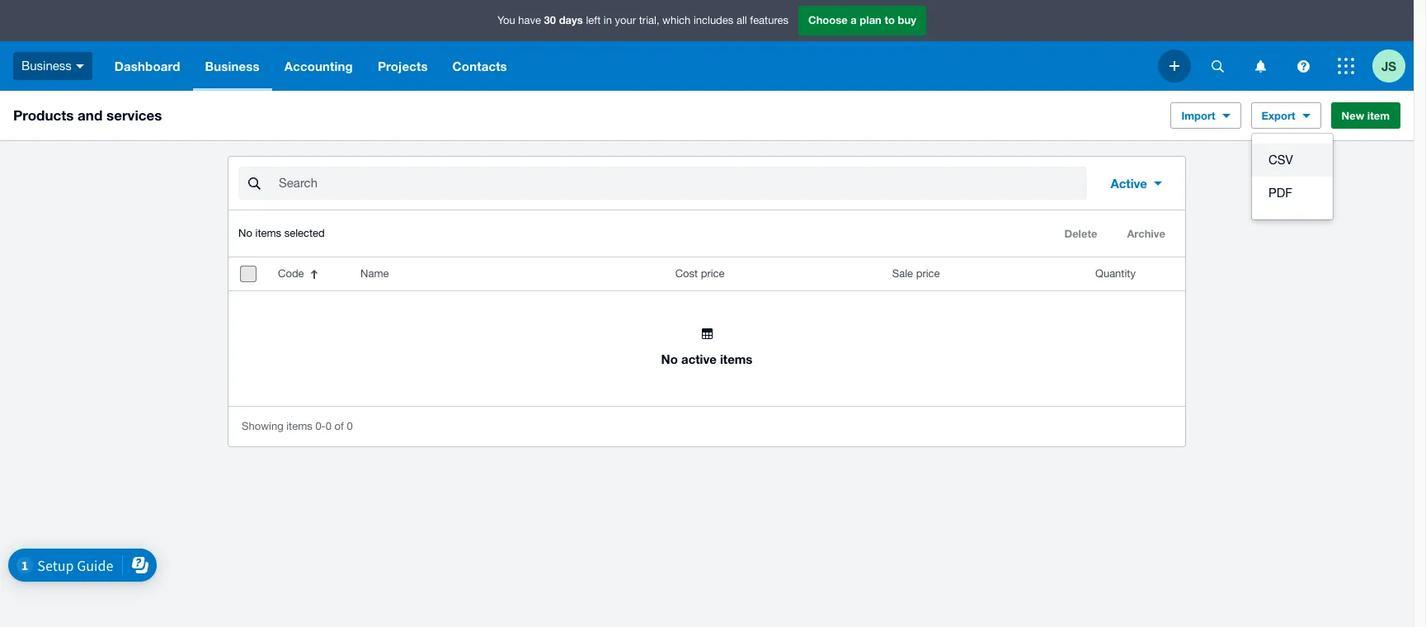 Task type: vqa. For each thing, say whether or not it's contained in the screenshot.
svg image in Business popup button
yes



Task type: locate. For each thing, give the bounding box(es) containing it.
2 vertical spatial items
[[287, 420, 313, 432]]

list box containing csv
[[1253, 134, 1334, 220]]

items left selected
[[255, 227, 281, 239]]

0 left 'of'
[[326, 420, 332, 432]]

0 horizontal spatial no
[[239, 227, 252, 239]]

0 horizontal spatial price
[[701, 267, 725, 280]]

csv
[[1269, 153, 1294, 167]]

export
[[1262, 109, 1296, 122]]

items for no items selected
[[255, 227, 281, 239]]

active
[[682, 351, 717, 366]]

choose
[[809, 13, 848, 27]]

1 horizontal spatial svg image
[[1256, 60, 1266, 72]]

no for no items selected
[[239, 227, 252, 239]]

no for no active items
[[662, 351, 678, 366]]

quantity button
[[950, 257, 1146, 291]]

new item button
[[1332, 102, 1401, 129]]

accounting
[[285, 59, 353, 73]]

svg image
[[1339, 58, 1355, 74], [1256, 60, 1266, 72], [76, 64, 84, 68]]

1 horizontal spatial price
[[917, 267, 941, 280]]

import
[[1182, 109, 1216, 122]]

sale
[[893, 267, 914, 280]]

0 vertical spatial no
[[239, 227, 252, 239]]

0 right 'of'
[[347, 420, 353, 432]]

1 business button from the left
[[0, 41, 102, 91]]

navigation containing dashboard
[[102, 41, 1159, 91]]

1 horizontal spatial items
[[287, 420, 313, 432]]

selected
[[284, 227, 325, 239]]

price for cost price
[[701, 267, 725, 280]]

name button
[[351, 257, 515, 291]]

svg image up export
[[1256, 60, 1266, 72]]

js
[[1382, 58, 1397, 73]]

1 horizontal spatial no
[[662, 351, 678, 366]]

archive
[[1128, 227, 1166, 240]]

have
[[519, 14, 541, 27]]

products and services
[[13, 106, 162, 124]]

which
[[663, 14, 691, 27]]

0 horizontal spatial business button
[[0, 41, 102, 91]]

0 horizontal spatial svg image
[[76, 64, 84, 68]]

1 horizontal spatial svg image
[[1212, 60, 1224, 72]]

1 horizontal spatial 0
[[347, 420, 353, 432]]

delete button
[[1055, 220, 1108, 247]]

no
[[239, 227, 252, 239], [662, 351, 678, 366]]

2 price from the left
[[917, 267, 941, 280]]

active button
[[1098, 167, 1176, 200]]

1 horizontal spatial business button
[[193, 41, 272, 91]]

price
[[701, 267, 725, 280], [917, 267, 941, 280]]

1 vertical spatial items
[[720, 351, 753, 366]]

accounting button
[[272, 41, 366, 91]]

list of items with cost price, sale price and quantity element
[[229, 257, 1186, 406]]

items left 0-
[[287, 420, 313, 432]]

0 horizontal spatial items
[[255, 227, 281, 239]]

0 horizontal spatial 0
[[326, 420, 332, 432]]

items
[[255, 227, 281, 239], [720, 351, 753, 366], [287, 420, 313, 432]]

price right cost
[[701, 267, 725, 280]]

name
[[361, 267, 389, 280]]

2 horizontal spatial svg image
[[1298, 60, 1310, 72]]

2 0 from the left
[[347, 420, 353, 432]]

trial,
[[639, 14, 660, 27]]

business button
[[0, 41, 102, 91], [193, 41, 272, 91]]

projects button
[[366, 41, 440, 91]]

no left the active
[[662, 351, 678, 366]]

showing
[[242, 420, 284, 432]]

price right sale
[[917, 267, 941, 280]]

cost price
[[676, 267, 725, 280]]

1 horizontal spatial business
[[205, 59, 260, 73]]

0
[[326, 420, 332, 432], [347, 420, 353, 432]]

1 price from the left
[[701, 267, 725, 280]]

no left selected
[[239, 227, 252, 239]]

1 vertical spatial no
[[662, 351, 678, 366]]

0 vertical spatial items
[[255, 227, 281, 239]]

banner
[[0, 0, 1415, 91]]

svg image inside business 'popup button'
[[76, 64, 84, 68]]

svg image
[[1212, 60, 1224, 72], [1298, 60, 1310, 72], [1170, 61, 1180, 71]]

business
[[21, 58, 72, 72], [205, 59, 260, 73]]

svg image up products and services
[[76, 64, 84, 68]]

1 0 from the left
[[326, 420, 332, 432]]

cost price button
[[515, 257, 735, 291]]

svg image left js
[[1339, 58, 1355, 74]]

no inside list of items with cost price, sale price and quantity element
[[662, 351, 678, 366]]

group
[[1253, 134, 1334, 220]]

items right the active
[[720, 351, 753, 366]]

features
[[750, 14, 789, 27]]

navigation
[[102, 41, 1159, 91]]

new
[[1342, 109, 1365, 122]]

list box
[[1253, 134, 1334, 220]]

no active items
[[662, 351, 753, 366]]

choose a plan to buy
[[809, 13, 917, 27]]



Task type: describe. For each thing, give the bounding box(es) containing it.
plan
[[860, 13, 882, 27]]

items for showing items 0-0 of 0
[[287, 420, 313, 432]]

2 horizontal spatial svg image
[[1339, 58, 1355, 74]]

you
[[498, 14, 516, 27]]

30
[[544, 13, 556, 27]]

archive button
[[1118, 220, 1176, 247]]

item
[[1368, 109, 1391, 122]]

pdf button
[[1253, 177, 1334, 210]]

2 horizontal spatial items
[[720, 351, 753, 366]]

code
[[278, 267, 304, 280]]

buy
[[898, 13, 917, 27]]

dashboard link
[[102, 41, 193, 91]]

contacts
[[453, 59, 507, 73]]

cost
[[676, 267, 698, 280]]

quantity
[[1096, 267, 1136, 280]]

Search search field
[[277, 168, 1088, 199]]

services
[[107, 106, 162, 124]]

active
[[1111, 176, 1148, 191]]

csv button
[[1253, 144, 1334, 177]]

2 business button from the left
[[193, 41, 272, 91]]

js button
[[1373, 41, 1415, 91]]

delete
[[1065, 227, 1098, 240]]

contacts button
[[440, 41, 520, 91]]

you have 30 days left in your trial, which includes all features
[[498, 13, 789, 27]]

includes
[[694, 14, 734, 27]]

banner containing js
[[0, 0, 1415, 91]]

products
[[13, 106, 74, 124]]

projects
[[378, 59, 428, 73]]

group containing csv
[[1253, 134, 1334, 220]]

left
[[586, 14, 601, 27]]

a
[[851, 13, 857, 27]]

your
[[615, 14, 636, 27]]

in
[[604, 14, 612, 27]]

code button
[[268, 257, 351, 291]]

sale price
[[893, 267, 941, 280]]

to
[[885, 13, 895, 27]]

and
[[78, 106, 103, 124]]

no items selected
[[239, 227, 325, 239]]

new item
[[1342, 109, 1391, 122]]

0-
[[316, 420, 326, 432]]

export button
[[1252, 102, 1322, 129]]

days
[[559, 13, 583, 27]]

price for sale price
[[917, 267, 941, 280]]

of
[[335, 420, 344, 432]]

showing items 0-0 of 0
[[242, 420, 353, 432]]

all
[[737, 14, 747, 27]]

dashboard
[[115, 59, 180, 73]]

0 horizontal spatial business
[[21, 58, 72, 72]]

import button
[[1171, 102, 1242, 129]]

pdf
[[1269, 186, 1293, 200]]

sale price button
[[735, 257, 950, 291]]

0 horizontal spatial svg image
[[1170, 61, 1180, 71]]



